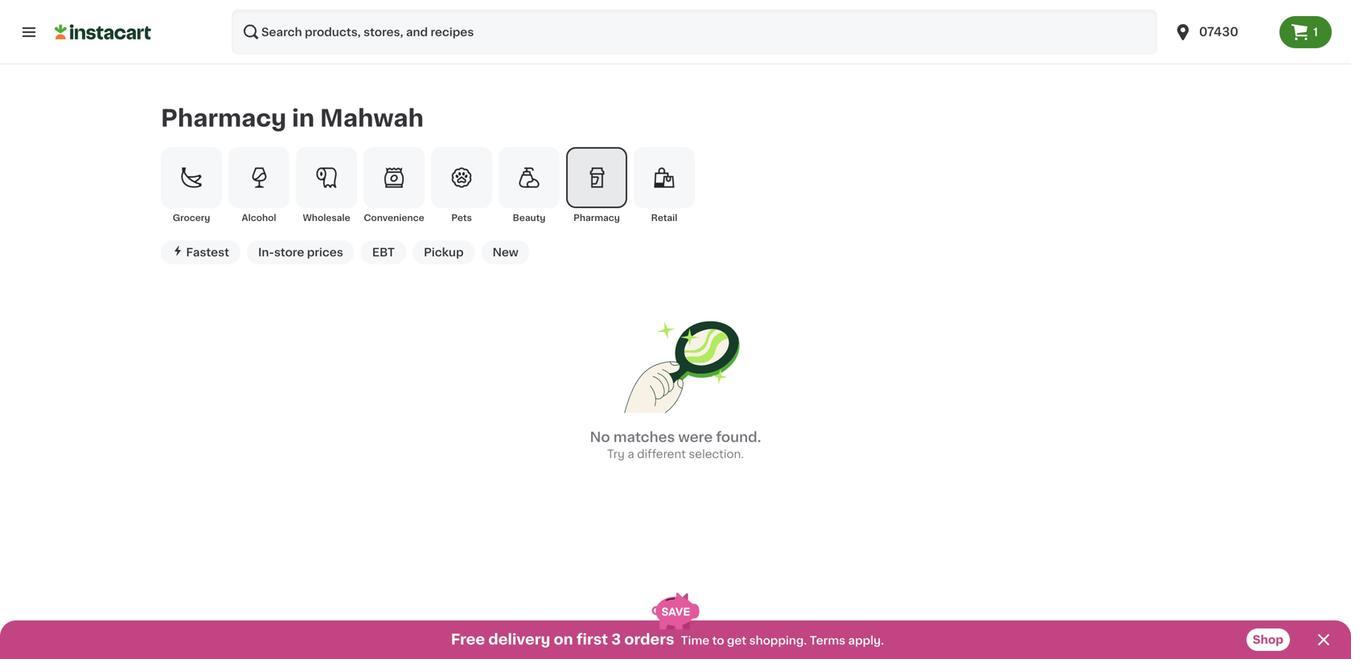 Task type: vqa. For each thing, say whether or not it's contained in the screenshot.
spread the love image
no



Task type: locate. For each thing, give the bounding box(es) containing it.
grocery button
[[161, 147, 222, 224]]

pharmacy up grocery button on the top left of the page
[[161, 107, 287, 130]]

None search field
[[232, 10, 1158, 55]]

ebt
[[372, 247, 395, 258]]

new
[[493, 247, 519, 258]]

1 vertical spatial pharmacy
[[574, 213, 620, 222]]

found.
[[716, 431, 761, 444]]

no
[[590, 431, 610, 444]]

different
[[637, 449, 686, 460]]

Search field
[[232, 10, 1158, 55]]

delivery
[[489, 633, 551, 647]]

0 vertical spatial pharmacy
[[161, 107, 287, 130]]

selection.
[[689, 449, 744, 460]]

1 horizontal spatial pharmacy
[[574, 213, 620, 222]]

pharmacy
[[161, 107, 287, 130], [574, 213, 620, 222]]

time
[[681, 636, 710, 647]]

close image
[[1315, 631, 1334, 650]]

pets
[[452, 213, 472, 222]]

in-store prices button
[[247, 240, 355, 265]]

in
[[292, 107, 315, 130]]

orders
[[625, 633, 675, 647]]

wholesale
[[303, 213, 350, 222]]

save image
[[652, 593, 699, 630]]

grocery
[[173, 213, 210, 222]]

new button
[[481, 240, 530, 265]]

free
[[451, 633, 485, 647]]

shop
[[1253, 635, 1284, 646]]

pharmacy right beauty
[[574, 213, 620, 222]]

wholesale button
[[296, 147, 357, 224]]

store
[[274, 247, 304, 258]]

fastest
[[186, 247, 229, 258]]

convenience
[[364, 213, 424, 222]]

instacart logo image
[[55, 23, 151, 42]]

free delivery on first 3 orders time to get shopping. terms apply.
[[451, 633, 884, 647]]

alcohol button
[[228, 147, 290, 224]]

on
[[554, 633, 573, 647]]

07430 button
[[1164, 10, 1280, 55], [1174, 10, 1270, 55]]

shopping.
[[749, 636, 807, 647]]

1
[[1314, 27, 1319, 38]]

3
[[612, 633, 621, 647]]

pharmacy in mahwah main content
[[0, 64, 1352, 660]]

pharmacy inside pharmacy button
[[574, 213, 620, 222]]

0 horizontal spatial pharmacy
[[161, 107, 287, 130]]

beauty button
[[499, 147, 560, 224]]

fastest button
[[161, 240, 241, 265]]

in-store prices
[[258, 247, 343, 258]]

matches
[[614, 431, 675, 444]]

were
[[679, 431, 713, 444]]



Task type: describe. For each thing, give the bounding box(es) containing it.
try
[[607, 449, 625, 460]]

convenience button
[[364, 147, 425, 224]]

mahwah
[[320, 107, 424, 130]]

retail button
[[634, 147, 695, 224]]

pharmacy button
[[566, 147, 628, 224]]

alcohol
[[242, 213, 276, 222]]

terms
[[810, 636, 846, 647]]

beauty
[[513, 213, 546, 222]]

to
[[712, 636, 725, 647]]

shop button
[[1247, 629, 1290, 652]]

prices
[[307, 247, 343, 258]]

a
[[628, 449, 634, 460]]

retail
[[651, 213, 678, 222]]

pickup
[[424, 247, 464, 258]]

1 07430 button from the left
[[1164, 10, 1280, 55]]

get
[[727, 636, 747, 647]]

07430
[[1200, 26, 1239, 38]]

pharmacy for pharmacy in mahwah
[[161, 107, 287, 130]]

in-
[[258, 247, 274, 258]]

1 button
[[1280, 16, 1332, 48]]

2 07430 button from the left
[[1174, 10, 1270, 55]]

pickup button
[[413, 240, 475, 265]]

pharmacy in mahwah
[[161, 107, 424, 130]]

first
[[577, 633, 608, 647]]

apply.
[[848, 636, 884, 647]]

pets button
[[431, 147, 492, 224]]

ebt button
[[361, 240, 406, 265]]

pharmacy for pharmacy
[[574, 213, 620, 222]]

no matches were found. try a different selection.
[[590, 431, 761, 460]]



